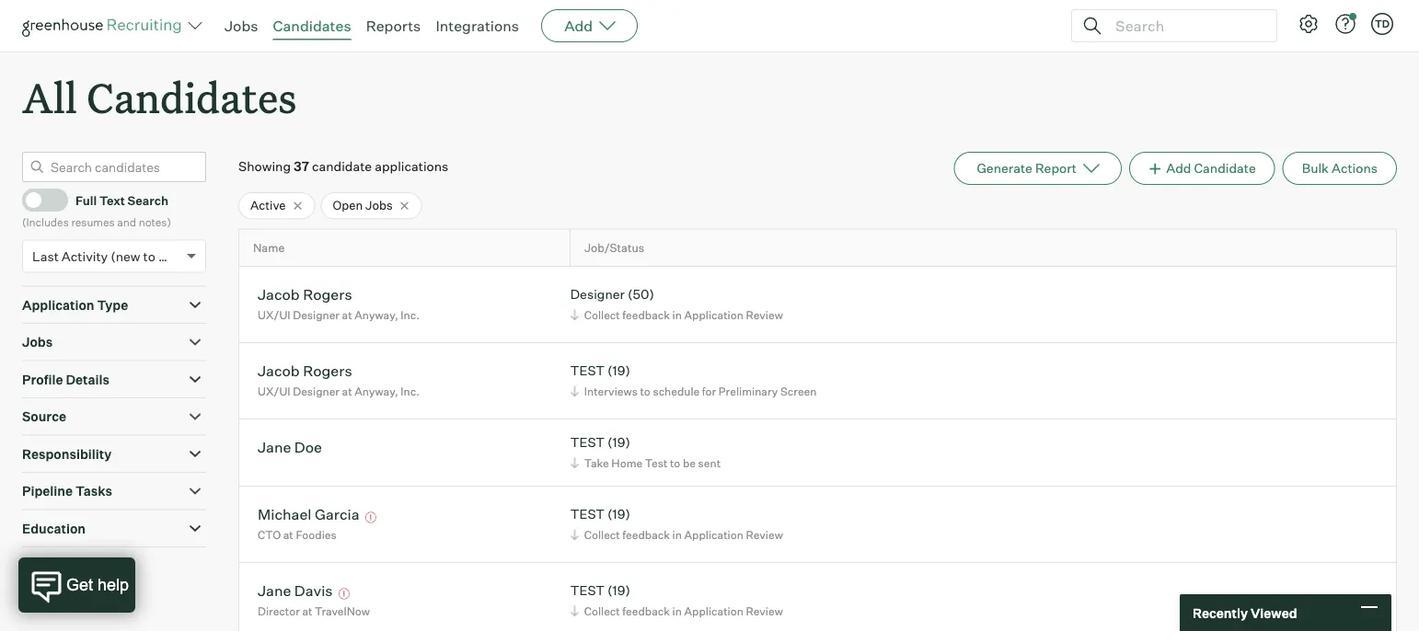 Task type: describe. For each thing, give the bounding box(es) containing it.
pipeline
[[22, 483, 73, 499]]

add candidate link
[[1129, 152, 1275, 185]]

sent
[[698, 456, 721, 470]]

take home test to be sent link
[[568, 454, 725, 472]]

bulk actions link
[[1283, 152, 1397, 185]]

to for old)
[[143, 248, 155, 264]]

jacob rogers link for designer
[[258, 285, 352, 306]]

candidates link
[[273, 17, 351, 35]]

td
[[1375, 17, 1390, 30]]

search
[[128, 193, 168, 207]]

in for designer (50)
[[672, 308, 682, 322]]

feedback for designer (50)
[[622, 308, 670, 322]]

to inside test (19) take home test to be sent
[[670, 456, 680, 470]]

rogers for test
[[303, 361, 352, 380]]

open
[[333, 198, 363, 213]]

text
[[99, 193, 125, 207]]

anyway, for test
[[355, 384, 398, 398]]

showing 37 candidate applications
[[238, 158, 448, 175]]

davis
[[294, 581, 333, 600]]

details
[[66, 371, 109, 388]]

1 collect feedback in application review link from the top
[[568, 306, 788, 324]]

test for interviews to schedule for preliminary screen
[[570, 363, 605, 379]]

activity
[[62, 248, 108, 264]]

2 test (19) collect feedback in application review from the top
[[570, 583, 783, 618]]

tasks
[[75, 483, 112, 499]]

1 vertical spatial candidates
[[87, 70, 297, 124]]

home
[[611, 456, 643, 470]]

add candidate
[[1166, 160, 1256, 176]]

add for add
[[564, 17, 593, 35]]

responsibility
[[22, 446, 112, 462]]

full text search (includes resumes and notes)
[[22, 193, 171, 229]]

name
[[253, 241, 285, 255]]

(19) for take home test to be sent
[[607, 435, 630, 451]]

garcia
[[315, 505, 359, 523]]

checkmark image
[[30, 193, 44, 206]]

jane doe
[[258, 438, 322, 456]]

test (19) interviews to schedule for preliminary screen
[[570, 363, 817, 398]]

designer for test (19)
[[293, 384, 340, 398]]

ux/ui for designer (50)
[[258, 308, 290, 322]]

director
[[258, 604, 300, 618]]

doe
[[294, 438, 322, 456]]

application inside designer (50) collect feedback in application review
[[684, 308, 743, 322]]

1 test (19) collect feedback in application review from the top
[[570, 506, 783, 542]]

1 horizontal spatial jobs
[[225, 17, 258, 35]]

pipeline tasks
[[22, 483, 112, 499]]

4 test from the top
[[570, 583, 605, 599]]

actions
[[1332, 160, 1378, 176]]

and
[[117, 215, 136, 229]]

designer for designer (50)
[[293, 308, 340, 322]]

jane doe link
[[258, 438, 322, 459]]

td button
[[1367, 9, 1397, 39]]

profile details
[[22, 371, 109, 388]]

resumes
[[71, 215, 115, 229]]

candidate reports are now available! apply filters and select "view in app" element
[[954, 152, 1122, 185]]

3 feedback from the top
[[622, 604, 670, 618]]

rogers for designer
[[303, 285, 352, 303]]

integrations link
[[436, 17, 519, 35]]

candidate
[[1194, 160, 1256, 176]]

37
[[294, 158, 309, 175]]

4 (19) from the top
[[607, 583, 630, 599]]

screen
[[780, 384, 817, 398]]

anyway, for designer
[[355, 308, 398, 322]]

Search text field
[[1111, 12, 1260, 39]]

to for schedule
[[640, 384, 650, 398]]

jacob for test
[[258, 361, 300, 380]]

michael garcia has been in application review for more than 5 days image
[[363, 512, 379, 523]]

candidate
[[312, 158, 372, 175]]

jane for jane doe
[[258, 438, 291, 456]]

configure image
[[1298, 13, 1320, 35]]

test for collect feedback in application review
[[570, 506, 605, 522]]

full
[[75, 193, 97, 207]]

integrations
[[436, 17, 519, 35]]

interviews to schedule for preliminary screen link
[[568, 383, 821, 400]]

0 horizontal spatial jobs
[[22, 334, 53, 350]]

test for take home test to be sent
[[570, 435, 605, 451]]

0 vertical spatial candidates
[[273, 17, 351, 35]]

(19) for collect feedback in application review
[[607, 506, 630, 522]]

active
[[250, 198, 286, 213]]

td button
[[1371, 13, 1393, 35]]

last
[[32, 248, 59, 264]]

job/status
[[584, 241, 644, 255]]

review for designer (50)
[[746, 308, 783, 322]]

showing
[[238, 158, 291, 175]]

generate
[[977, 160, 1032, 176]]

last activity (new to old)
[[32, 248, 182, 264]]

cto at foodies
[[258, 528, 336, 542]]

director at travelnow
[[258, 604, 370, 618]]

reset filters
[[50, 566, 124, 582]]

designer (50) collect feedback in application review
[[570, 286, 783, 322]]

collect for designer (50)
[[584, 308, 620, 322]]

jane davis link
[[258, 581, 333, 602]]



Task type: vqa. For each thing, say whether or not it's contained in the screenshot.
2nd Review from the bottom of the page
yes



Task type: locate. For each thing, give the bounding box(es) containing it.
2 test from the top
[[570, 435, 605, 451]]

2 vertical spatial to
[[670, 456, 680, 470]]

2 vertical spatial jobs
[[22, 334, 53, 350]]

reports link
[[366, 17, 421, 35]]

reset
[[50, 566, 84, 582]]

2 horizontal spatial to
[[670, 456, 680, 470]]

to left schedule
[[640, 384, 650, 398]]

1 vertical spatial jobs
[[365, 198, 393, 213]]

1 vertical spatial to
[[640, 384, 650, 398]]

generate report
[[977, 160, 1077, 176]]

foodies
[[296, 528, 336, 542]]

add for add candidate
[[1166, 160, 1191, 176]]

jobs
[[225, 17, 258, 35], [365, 198, 393, 213], [22, 334, 53, 350]]

travelnow
[[315, 604, 370, 618]]

2 rogers from the top
[[303, 361, 352, 380]]

3 (19) from the top
[[607, 506, 630, 522]]

jacob up "jane doe"
[[258, 361, 300, 380]]

review
[[746, 308, 783, 322], [746, 528, 783, 542], [746, 604, 783, 618]]

schedule
[[653, 384, 700, 398]]

collect feedback in application review link for jane davis
[[568, 602, 788, 620]]

add
[[564, 17, 593, 35], [1166, 160, 1191, 176]]

bulk
[[1302, 160, 1329, 176]]

application
[[22, 297, 94, 313], [684, 308, 743, 322], [684, 528, 743, 542], [684, 604, 743, 618]]

0 vertical spatial ux/ui
[[258, 308, 290, 322]]

jacob rogers ux/ui designer at anyway, inc. for test
[[258, 361, 420, 398]]

2 jacob rogers link from the top
[[258, 361, 352, 383]]

to left be
[[670, 456, 680, 470]]

0 vertical spatial jane
[[258, 438, 291, 456]]

generate report button
[[954, 152, 1122, 185]]

anyway,
[[355, 308, 398, 322], [355, 384, 398, 398]]

1 vertical spatial jacob
[[258, 361, 300, 380]]

test inside test (19) interviews to schedule for preliminary screen
[[570, 363, 605, 379]]

2 vertical spatial collect feedback in application review link
[[568, 602, 788, 620]]

to left old)
[[143, 248, 155, 264]]

3 in from the top
[[672, 604, 682, 618]]

(19) inside test (19) take home test to be sent
[[607, 435, 630, 451]]

2 feedback from the top
[[622, 528, 670, 542]]

1 (19) from the top
[[607, 363, 630, 379]]

2 vertical spatial designer
[[293, 384, 340, 398]]

2 jane from the top
[[258, 581, 291, 600]]

1 jacob rogers link from the top
[[258, 285, 352, 306]]

1 vertical spatial in
[[672, 528, 682, 542]]

2 inc. from the top
[[401, 384, 420, 398]]

2 vertical spatial review
[[746, 604, 783, 618]]

jacob for designer
[[258, 285, 300, 303]]

all candidates
[[22, 70, 297, 124]]

1 jane from the top
[[258, 438, 291, 456]]

reset filters button
[[22, 557, 133, 591]]

1 rogers from the top
[[303, 285, 352, 303]]

0 vertical spatial jacob
[[258, 285, 300, 303]]

0 vertical spatial designer
[[570, 286, 625, 302]]

to
[[143, 248, 155, 264], [640, 384, 650, 398], [670, 456, 680, 470]]

test inside test (19) take home test to be sent
[[570, 435, 605, 451]]

education
[[22, 521, 86, 537]]

2 jacob from the top
[[258, 361, 300, 380]]

jacob rogers link
[[258, 285, 352, 306], [258, 361, 352, 383]]

profile
[[22, 371, 63, 388]]

2 collect feedback in application review link from the top
[[568, 526, 788, 544]]

2 jacob rogers ux/ui designer at anyway, inc. from the top
[[258, 361, 420, 398]]

1 vertical spatial collect
[[584, 528, 620, 542]]

filters
[[86, 566, 124, 582]]

jobs right open on the left
[[365, 198, 393, 213]]

candidates right jobs link
[[273, 17, 351, 35]]

add button
[[541, 9, 638, 42]]

jacob down name
[[258, 285, 300, 303]]

2 vertical spatial feedback
[[622, 604, 670, 618]]

collect inside designer (50) collect feedback in application review
[[584, 308, 620, 322]]

recently viewed
[[1193, 605, 1297, 621]]

jane for jane davis
[[258, 581, 291, 600]]

0 vertical spatial add
[[564, 17, 593, 35]]

0 vertical spatial anyway,
[[355, 308, 398, 322]]

0 vertical spatial jacob rogers ux/ui designer at anyway, inc.
[[258, 285, 420, 322]]

0 vertical spatial to
[[143, 248, 155, 264]]

jane
[[258, 438, 291, 456], [258, 581, 291, 600]]

jacob rogers ux/ui designer at anyway, inc. for designer
[[258, 285, 420, 322]]

designer inside designer (50) collect feedback in application review
[[570, 286, 625, 302]]

2 review from the top
[[746, 528, 783, 542]]

1 inc. from the top
[[401, 308, 420, 322]]

jacob
[[258, 285, 300, 303], [258, 361, 300, 380]]

2 collect from the top
[[584, 528, 620, 542]]

inc. for test (19)
[[401, 384, 420, 398]]

review inside designer (50) collect feedback in application review
[[746, 308, 783, 322]]

2 vertical spatial in
[[672, 604, 682, 618]]

ux/ui
[[258, 308, 290, 322], [258, 384, 290, 398]]

1 vertical spatial feedback
[[622, 528, 670, 542]]

collect for test (19)
[[584, 528, 620, 542]]

(19) for interviews to schedule for preliminary screen
[[607, 363, 630, 379]]

for
[[702, 384, 716, 398]]

2 anyway, from the top
[[355, 384, 398, 398]]

1 vertical spatial review
[[746, 528, 783, 542]]

jane left the doe
[[258, 438, 291, 456]]

be
[[683, 456, 696, 470]]

jane davis
[[258, 581, 333, 600]]

recently
[[1193, 605, 1248, 621]]

ux/ui down name
[[258, 308, 290, 322]]

interviews
[[584, 384, 638, 398]]

Search candidates field
[[22, 152, 206, 182]]

(includes
[[22, 215, 69, 229]]

1 ux/ui from the top
[[258, 308, 290, 322]]

rogers down open on the left
[[303, 285, 352, 303]]

in inside designer (50) collect feedback in application review
[[672, 308, 682, 322]]

0 vertical spatial rogers
[[303, 285, 352, 303]]

1 collect from the top
[[584, 308, 620, 322]]

michael garcia link
[[258, 505, 359, 526]]

1 vertical spatial jane
[[258, 581, 291, 600]]

jane up director
[[258, 581, 291, 600]]

2 ux/ui from the top
[[258, 384, 290, 398]]

1 vertical spatial jacob rogers link
[[258, 361, 352, 383]]

1 horizontal spatial add
[[1166, 160, 1191, 176]]

1 vertical spatial anyway,
[[355, 384, 398, 398]]

jacob rogers link up the doe
[[258, 361, 352, 383]]

collect
[[584, 308, 620, 322], [584, 528, 620, 542], [584, 604, 620, 618]]

candidates
[[273, 17, 351, 35], [87, 70, 297, 124]]

take
[[584, 456, 609, 470]]

jane davis has been in application review for more than 5 days image
[[336, 589, 353, 600]]

rogers up the doe
[[303, 361, 352, 380]]

notes)
[[139, 215, 171, 229]]

applications
[[375, 158, 448, 175]]

test (19) take home test to be sent
[[570, 435, 721, 470]]

1 feedback from the top
[[622, 308, 670, 322]]

0 vertical spatial collect
[[584, 308, 620, 322]]

candidates down jobs link
[[87, 70, 297, 124]]

0 horizontal spatial add
[[564, 17, 593, 35]]

0 vertical spatial test (19) collect feedback in application review
[[570, 506, 783, 542]]

feedback for test (19)
[[622, 528, 670, 542]]

0 vertical spatial inc.
[[401, 308, 420, 322]]

3 review from the top
[[746, 604, 783, 618]]

0 vertical spatial review
[[746, 308, 783, 322]]

last activity (new to old) option
[[32, 248, 182, 264]]

1 in from the top
[[672, 308, 682, 322]]

(50)
[[628, 286, 654, 302]]

at
[[342, 308, 352, 322], [342, 384, 352, 398], [283, 528, 293, 542], [302, 604, 312, 618]]

jacob rogers link for test
[[258, 361, 352, 383]]

viewed
[[1251, 605, 1297, 621]]

(19) inside test (19) interviews to schedule for preliminary screen
[[607, 363, 630, 379]]

0 vertical spatial collect feedback in application review link
[[568, 306, 788, 324]]

ux/ui for test (19)
[[258, 384, 290, 398]]

3 collect feedback in application review link from the top
[[568, 602, 788, 620]]

bulk actions
[[1302, 160, 1378, 176]]

jobs link
[[225, 17, 258, 35]]

1 anyway, from the top
[[355, 308, 398, 322]]

designer
[[570, 286, 625, 302], [293, 308, 340, 322], [293, 384, 340, 398]]

open jobs
[[333, 198, 393, 213]]

1 vertical spatial ux/ui
[[258, 384, 290, 398]]

jacob rogers ux/ui designer at anyway, inc. down name
[[258, 285, 420, 322]]

test
[[645, 456, 667, 470]]

type
[[97, 297, 128, 313]]

rogers
[[303, 285, 352, 303], [303, 361, 352, 380]]

1 vertical spatial designer
[[293, 308, 340, 322]]

collect feedback in application review link for michael garcia
[[568, 526, 788, 544]]

collect feedback in application review link
[[568, 306, 788, 324], [568, 526, 788, 544], [568, 602, 788, 620]]

0 vertical spatial jobs
[[225, 17, 258, 35]]

0 horizontal spatial to
[[143, 248, 155, 264]]

2 (19) from the top
[[607, 435, 630, 451]]

all
[[22, 70, 77, 124]]

1 jacob rogers ux/ui designer at anyway, inc. from the top
[[258, 285, 420, 322]]

0 vertical spatial in
[[672, 308, 682, 322]]

0 vertical spatial jacob rogers link
[[258, 285, 352, 306]]

report
[[1035, 160, 1077, 176]]

jacob rogers ux/ui designer at anyway, inc.
[[258, 285, 420, 322], [258, 361, 420, 398]]

1 test from the top
[[570, 363, 605, 379]]

reports
[[366, 17, 421, 35]]

1 jacob from the top
[[258, 285, 300, 303]]

test
[[570, 363, 605, 379], [570, 435, 605, 451], [570, 506, 605, 522], [570, 583, 605, 599]]

test (19) collect feedback in application review
[[570, 506, 783, 542], [570, 583, 783, 618]]

1 horizontal spatial to
[[640, 384, 650, 398]]

in for test (19)
[[672, 528, 682, 542]]

application type
[[22, 297, 128, 313]]

(new
[[111, 248, 140, 264]]

1 vertical spatial rogers
[[303, 361, 352, 380]]

feedback
[[622, 308, 670, 322], [622, 528, 670, 542], [622, 604, 670, 618]]

preliminary
[[719, 384, 778, 398]]

2 vertical spatial collect
[[584, 604, 620, 618]]

2 horizontal spatial jobs
[[365, 198, 393, 213]]

3 collect from the top
[[584, 604, 620, 618]]

cto
[[258, 528, 281, 542]]

jobs up profile
[[22, 334, 53, 350]]

jacob rogers ux/ui designer at anyway, inc. up the doe
[[258, 361, 420, 398]]

to inside test (19) interviews to schedule for preliminary screen
[[640, 384, 650, 398]]

source
[[22, 409, 66, 425]]

1 vertical spatial add
[[1166, 160, 1191, 176]]

greenhouse recruiting image
[[22, 15, 188, 37]]

2 in from the top
[[672, 528, 682, 542]]

1 vertical spatial jacob rogers ux/ui designer at anyway, inc.
[[258, 361, 420, 398]]

1 vertical spatial inc.
[[401, 384, 420, 398]]

1 review from the top
[[746, 308, 783, 322]]

jobs left candidates link
[[225, 17, 258, 35]]

1 vertical spatial test (19) collect feedback in application review
[[570, 583, 783, 618]]

old)
[[158, 248, 182, 264]]

review for test (19)
[[746, 528, 783, 542]]

0 vertical spatial feedback
[[622, 308, 670, 322]]

jacob rogers link down name
[[258, 285, 352, 306]]

add inside popup button
[[564, 17, 593, 35]]

inc. for designer (50)
[[401, 308, 420, 322]]

feedback inside designer (50) collect feedback in application review
[[622, 308, 670, 322]]

ux/ui up "jane doe"
[[258, 384, 290, 398]]

michael garcia
[[258, 505, 359, 523]]

1 vertical spatial collect feedback in application review link
[[568, 526, 788, 544]]

3 test from the top
[[570, 506, 605, 522]]

michael
[[258, 505, 312, 523]]



